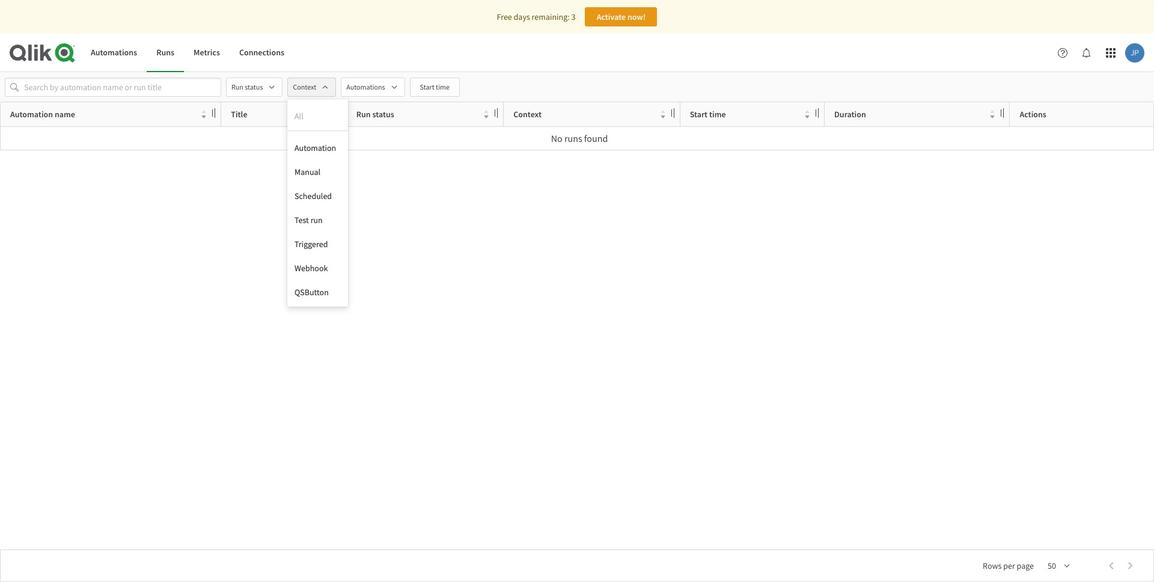 Task type: locate. For each thing, give the bounding box(es) containing it.
0 vertical spatial automation
[[10, 109, 53, 120]]

status
[[373, 109, 394, 120]]

start time button
[[410, 78, 460, 97]]

days
[[514, 11, 530, 22]]

rows
[[983, 561, 1002, 571]]

1 vertical spatial start
[[690, 109, 708, 120]]

Search by automation name or run title text field
[[24, 78, 202, 97]]

automation name
[[10, 109, 75, 120]]

1 horizontal spatial automation
[[295, 143, 336, 153]]

1 vertical spatial context
[[514, 109, 542, 120]]

runs
[[565, 132, 583, 144]]

1 vertical spatial time
[[710, 109, 726, 120]]

triggered
[[295, 239, 328, 250]]

automation left name
[[10, 109, 53, 120]]

0 horizontal spatial automation
[[10, 109, 53, 120]]

tab list
[[81, 34, 294, 72]]

automation
[[10, 109, 53, 120], [295, 143, 336, 153]]

rows per page
[[983, 561, 1034, 571]]

run
[[311, 215, 323, 226]]

automations
[[91, 47, 137, 58]]

option
[[287, 131, 348, 131]]

activate now!
[[597, 11, 646, 22]]

0 horizontal spatial time
[[436, 82, 450, 91]]

1 horizontal spatial start
[[690, 109, 708, 120]]

1 vertical spatial automation
[[295, 143, 336, 153]]

0 vertical spatial start
[[420, 82, 435, 91]]

0 vertical spatial time
[[436, 82, 450, 91]]

list box containing automation
[[287, 99, 348, 307]]

name
[[55, 109, 75, 120]]

1 horizontal spatial start time
[[690, 109, 726, 120]]

list box
[[287, 99, 348, 307]]

0 vertical spatial start time
[[420, 82, 450, 91]]

runs button
[[147, 34, 184, 72]]

start
[[420, 82, 435, 91], [690, 109, 708, 120]]

start time
[[420, 82, 450, 91], [690, 109, 726, 120]]

0 horizontal spatial context
[[293, 82, 316, 91]]

webhook
[[295, 263, 328, 274]]

context
[[293, 82, 316, 91], [514, 109, 542, 120]]

0 horizontal spatial start time
[[420, 82, 450, 91]]

page
[[1017, 561, 1034, 571]]

metrics
[[194, 47, 220, 58]]

1 vertical spatial start time
[[690, 109, 726, 120]]

test
[[295, 215, 309, 226]]

time
[[436, 82, 450, 91], [710, 109, 726, 120]]

metrics button
[[184, 34, 230, 72]]

free
[[497, 11, 512, 22]]

0 vertical spatial context
[[293, 82, 316, 91]]

per
[[1004, 561, 1016, 571]]

0 horizontal spatial start
[[420, 82, 435, 91]]

automation up manual in the left of the page
[[295, 143, 336, 153]]



Task type: vqa. For each thing, say whether or not it's contained in the screenshot.
Activate now!
yes



Task type: describe. For each thing, give the bounding box(es) containing it.
automation for automation name
[[10, 109, 53, 120]]

title
[[231, 109, 247, 120]]

scheduled
[[295, 191, 332, 201]]

no runs found
[[551, 132, 608, 144]]

3
[[572, 11, 576, 22]]

automation for automation
[[295, 143, 336, 153]]

actions
[[1020, 109, 1047, 120]]

context button
[[288, 78, 336, 97]]

qsbutton
[[295, 287, 329, 298]]

automations button
[[81, 34, 147, 72]]

free days remaining: 3
[[497, 11, 576, 22]]

1 horizontal spatial context
[[514, 109, 542, 120]]

manual
[[295, 167, 321, 177]]

runs
[[156, 47, 174, 58]]

connections button
[[230, 34, 294, 72]]

tab list containing automations
[[81, 34, 294, 72]]

duration
[[835, 109, 867, 120]]

run status
[[357, 109, 394, 120]]

start inside button
[[420, 82, 435, 91]]

test run
[[295, 215, 323, 226]]

found
[[584, 132, 608, 144]]

context inside popup button
[[293, 82, 316, 91]]

start time inside the start time button
[[420, 82, 450, 91]]

run
[[357, 109, 371, 120]]

now!
[[628, 11, 646, 22]]

time inside button
[[436, 82, 450, 91]]

activate
[[597, 11, 626, 22]]

connections
[[239, 47, 285, 58]]

activate now! link
[[585, 7, 658, 26]]

remaining:
[[532, 11, 570, 22]]

no
[[551, 132, 563, 144]]

1 horizontal spatial time
[[710, 109, 726, 120]]



